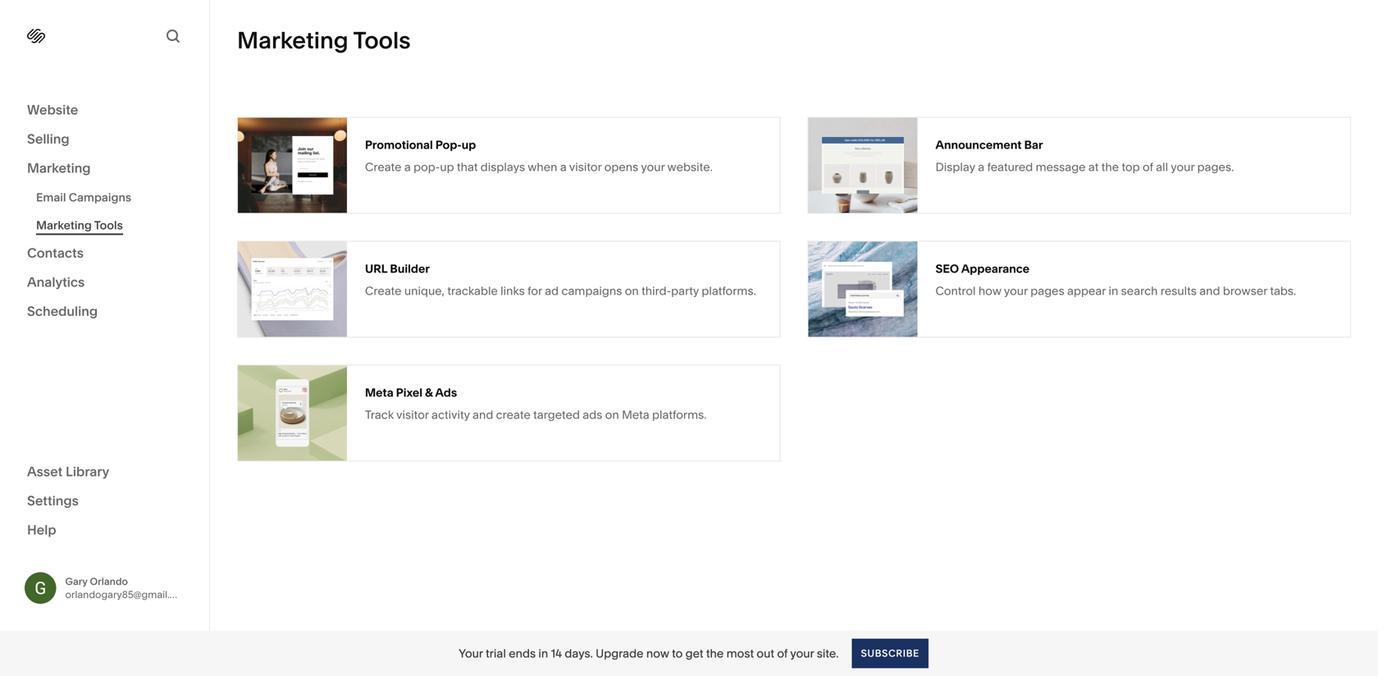 Task type: describe. For each thing, give the bounding box(es) containing it.
when
[[528, 160, 558, 174]]

bar
[[1025, 138, 1044, 152]]

your trial ends in 14 days. upgrade now to get the most out of your site.
[[459, 647, 839, 661]]

ends
[[509, 647, 536, 661]]

your
[[459, 647, 483, 661]]

and inside the seo appearance control how your pages appear in search results and browser tabs.
[[1200, 284, 1221, 298]]

create
[[496, 408, 531, 422]]

platforms. inside the meta pixel & ads track visitor activity and create targeted ads on meta platforms.
[[653, 408, 707, 422]]

ad
[[545, 284, 559, 298]]

marketing tools link
[[36, 211, 191, 239]]

gary orlando orlandogary85@gmail.com
[[65, 576, 191, 601]]

your inside announcement bar display a featured message at the top of all your pages.
[[1171, 160, 1195, 174]]

days.
[[565, 647, 593, 661]]

opens
[[605, 160, 639, 174]]

featured
[[988, 160, 1034, 174]]

most
[[727, 647, 754, 661]]

library
[[66, 464, 109, 480]]

0 horizontal spatial tools
[[94, 218, 123, 232]]

your inside the seo appearance control how your pages appear in search results and browser tabs.
[[1004, 284, 1028, 298]]

1 horizontal spatial meta
[[622, 408, 650, 422]]

how
[[979, 284, 1002, 298]]

now
[[647, 647, 670, 661]]

1 horizontal spatial up
[[462, 138, 476, 152]]

visitor inside 'promotional pop-up create a pop-up that displays when a visitor opens your website.'
[[570, 160, 602, 174]]

ads
[[435, 386, 457, 400]]

activity
[[432, 408, 470, 422]]

seo
[[936, 262, 960, 276]]

campaigns
[[562, 284, 622, 298]]

third-
[[642, 284, 672, 298]]

gary
[[65, 576, 88, 587]]

site.
[[817, 647, 839, 661]]

subscribe button
[[852, 639, 929, 668]]

14
[[551, 647, 562, 661]]

selling
[[27, 131, 70, 147]]

for
[[528, 284, 542, 298]]

display
[[936, 160, 976, 174]]

help link
[[27, 521, 56, 539]]

0 horizontal spatial up
[[440, 160, 454, 174]]

a inside announcement bar display a featured message at the top of all your pages.
[[979, 160, 985, 174]]

settings
[[27, 493, 79, 509]]

marketing link
[[27, 159, 182, 179]]

search
[[1122, 284, 1158, 298]]

analytics
[[27, 274, 85, 290]]

appear
[[1068, 284, 1106, 298]]

1 vertical spatial the
[[707, 647, 724, 661]]

selling link
[[27, 130, 182, 149]]

promotional
[[365, 138, 433, 152]]

0 horizontal spatial meta
[[365, 386, 394, 400]]

meta pixel & ads track visitor activity and create targeted ads on meta platforms.
[[365, 386, 707, 422]]

message
[[1036, 160, 1086, 174]]

at
[[1089, 160, 1099, 174]]

trackable
[[448, 284, 498, 298]]

seo appearance control how your pages appear in search results and browser tabs.
[[936, 262, 1297, 298]]

url
[[365, 262, 388, 276]]

promotional pop-up create a pop-up that displays when a visitor opens your website.
[[365, 138, 713, 174]]

orlandogary85@gmail.com
[[65, 589, 191, 601]]

scheduling link
[[27, 302, 182, 322]]

unique,
[[404, 284, 445, 298]]

marketing inside marketing tools link
[[36, 218, 92, 232]]

pixel
[[396, 386, 423, 400]]

your left site. on the bottom of the page
[[791, 647, 815, 661]]

website link
[[27, 101, 182, 120]]

marketing inside marketing link
[[27, 160, 91, 176]]

results
[[1161, 284, 1197, 298]]

to
[[672, 647, 683, 661]]

subscribe
[[861, 648, 920, 659]]

scheduling
[[27, 303, 98, 319]]

campaigns
[[69, 190, 131, 204]]

website
[[27, 102, 78, 118]]

top
[[1122, 160, 1141, 174]]

ads
[[583, 408, 603, 422]]

of inside announcement bar display a featured message at the top of all your pages.
[[1143, 160, 1154, 174]]

pop-
[[414, 160, 440, 174]]

create inside url builder create unique, trackable links for ad campaigns on third-party platforms.
[[365, 284, 402, 298]]

&
[[425, 386, 433, 400]]



Task type: vqa. For each thing, say whether or not it's contained in the screenshot.
bottom PLATFORMS.
yes



Task type: locate. For each thing, give the bounding box(es) containing it.
1 horizontal spatial on
[[625, 284, 639, 298]]

1 vertical spatial marketing
[[27, 160, 91, 176]]

1 vertical spatial meta
[[622, 408, 650, 422]]

1 vertical spatial tools
[[94, 218, 123, 232]]

0 vertical spatial the
[[1102, 160, 1120, 174]]

builder
[[390, 262, 430, 276]]

meta right ads
[[622, 408, 650, 422]]

your right "all"
[[1171, 160, 1195, 174]]

on right ads
[[605, 408, 619, 422]]

the inside announcement bar display a featured message at the top of all your pages.
[[1102, 160, 1120, 174]]

up
[[462, 138, 476, 152], [440, 160, 454, 174]]

control
[[936, 284, 976, 298]]

settings link
[[27, 492, 182, 511]]

1 vertical spatial marketing tools
[[36, 218, 123, 232]]

track
[[365, 408, 394, 422]]

of right "out"
[[778, 647, 788, 661]]

the right 'at'
[[1102, 160, 1120, 174]]

appearance
[[962, 262, 1030, 276]]

0 horizontal spatial and
[[473, 408, 494, 422]]

visitor inside the meta pixel & ads track visitor activity and create targeted ads on meta platforms.
[[397, 408, 429, 422]]

1 horizontal spatial of
[[1143, 160, 1154, 174]]

marketing tools
[[237, 26, 411, 54], [36, 218, 123, 232]]

1 vertical spatial up
[[440, 160, 454, 174]]

0 horizontal spatial the
[[707, 647, 724, 661]]

1 vertical spatial and
[[473, 408, 494, 422]]

1 horizontal spatial in
[[1109, 284, 1119, 298]]

trial
[[486, 647, 506, 661]]

0 vertical spatial in
[[1109, 284, 1119, 298]]

contacts
[[27, 245, 84, 261]]

1 horizontal spatial visitor
[[570, 160, 602, 174]]

your
[[641, 160, 665, 174], [1171, 160, 1195, 174], [1004, 284, 1028, 298], [791, 647, 815, 661]]

pages.
[[1198, 160, 1235, 174]]

and inside the meta pixel & ads track visitor activity and create targeted ads on meta platforms.
[[473, 408, 494, 422]]

on inside url builder create unique, trackable links for ad campaigns on third-party platforms.
[[625, 284, 639, 298]]

1 vertical spatial on
[[605, 408, 619, 422]]

announcement bar display a featured message at the top of all your pages.
[[936, 138, 1235, 174]]

0 vertical spatial up
[[462, 138, 476, 152]]

visitor
[[570, 160, 602, 174], [397, 408, 429, 422]]

marketing
[[237, 26, 349, 54], [27, 160, 91, 176], [36, 218, 92, 232]]

of left "all"
[[1143, 160, 1154, 174]]

create down "url"
[[365, 284, 402, 298]]

0 vertical spatial visitor
[[570, 160, 602, 174]]

platforms. inside url builder create unique, trackable links for ad campaigns on third-party platforms.
[[702, 284, 757, 298]]

a right when
[[560, 160, 567, 174]]

and left 'create'
[[473, 408, 494, 422]]

and right results at the right top of page
[[1200, 284, 1221, 298]]

all
[[1157, 160, 1169, 174]]

url builder create unique, trackable links for ad campaigns on third-party platforms.
[[365, 262, 757, 298]]

2 a from the left
[[560, 160, 567, 174]]

0 vertical spatial of
[[1143, 160, 1154, 174]]

links
[[501, 284, 525, 298]]

0 horizontal spatial visitor
[[397, 408, 429, 422]]

0 vertical spatial tools
[[353, 26, 411, 54]]

your right how at top
[[1004, 284, 1028, 298]]

targeted
[[534, 408, 580, 422]]

visitor left opens in the top left of the page
[[570, 160, 602, 174]]

analytics link
[[27, 273, 182, 293]]

0 horizontal spatial marketing tools
[[36, 218, 123, 232]]

party
[[672, 284, 699, 298]]

2 horizontal spatial a
[[979, 160, 985, 174]]

pop-
[[436, 138, 462, 152]]

1 vertical spatial platforms.
[[653, 408, 707, 422]]

1 vertical spatial in
[[539, 647, 549, 661]]

help
[[27, 522, 56, 538]]

1 a from the left
[[404, 160, 411, 174]]

0 vertical spatial and
[[1200, 284, 1221, 298]]

create inside 'promotional pop-up create a pop-up that displays when a visitor opens your website.'
[[365, 160, 402, 174]]

0 vertical spatial marketing tools
[[237, 26, 411, 54]]

1 vertical spatial of
[[778, 647, 788, 661]]

your inside 'promotional pop-up create a pop-up that displays when a visitor opens your website.'
[[641, 160, 665, 174]]

visitor down pixel
[[397, 408, 429, 422]]

out
[[757, 647, 775, 661]]

email campaigns
[[36, 190, 131, 204]]

create
[[365, 160, 402, 174], [365, 284, 402, 298]]

create down promotional
[[365, 160, 402, 174]]

asset
[[27, 464, 63, 480]]

in left search
[[1109, 284, 1119, 298]]

orlando
[[90, 576, 128, 587]]

asset library link
[[27, 463, 182, 482]]

in inside the seo appearance control how your pages appear in search results and browser tabs.
[[1109, 284, 1119, 298]]

get
[[686, 647, 704, 661]]

tabs.
[[1271, 284, 1297, 298]]

on left third-
[[625, 284, 639, 298]]

1 vertical spatial create
[[365, 284, 402, 298]]

0 vertical spatial on
[[625, 284, 639, 298]]

1 horizontal spatial a
[[560, 160, 567, 174]]

meta up track
[[365, 386, 394, 400]]

the right get
[[707, 647, 724, 661]]

0 vertical spatial meta
[[365, 386, 394, 400]]

on inside the meta pixel & ads track visitor activity and create targeted ads on meta platforms.
[[605, 408, 619, 422]]

asset library
[[27, 464, 109, 480]]

1 horizontal spatial and
[[1200, 284, 1221, 298]]

announcement
[[936, 138, 1022, 152]]

your right opens in the top left of the page
[[641, 160, 665, 174]]

email
[[36, 190, 66, 204]]

1 horizontal spatial marketing tools
[[237, 26, 411, 54]]

0 horizontal spatial in
[[539, 647, 549, 661]]

platforms.
[[702, 284, 757, 298], [653, 408, 707, 422]]

in
[[1109, 284, 1119, 298], [539, 647, 549, 661]]

0 horizontal spatial a
[[404, 160, 411, 174]]

1 create from the top
[[365, 160, 402, 174]]

that
[[457, 160, 478, 174]]

browser
[[1224, 284, 1268, 298]]

0 horizontal spatial on
[[605, 408, 619, 422]]

a left pop-
[[404, 160, 411, 174]]

0 horizontal spatial of
[[778, 647, 788, 661]]

tools
[[353, 26, 411, 54], [94, 218, 123, 232]]

on
[[625, 284, 639, 298], [605, 408, 619, 422]]

1 horizontal spatial the
[[1102, 160, 1120, 174]]

3 a from the left
[[979, 160, 985, 174]]

0 vertical spatial create
[[365, 160, 402, 174]]

1 horizontal spatial tools
[[353, 26, 411, 54]]

pages
[[1031, 284, 1065, 298]]

2 create from the top
[[365, 284, 402, 298]]

1 vertical spatial visitor
[[397, 408, 429, 422]]

up up the that
[[462, 138, 476, 152]]

in left 14
[[539, 647, 549, 661]]

a down announcement
[[979, 160, 985, 174]]

website.
[[668, 160, 713, 174]]

up left the that
[[440, 160, 454, 174]]

2 vertical spatial marketing
[[36, 218, 92, 232]]

contacts link
[[27, 244, 182, 263]]

and
[[1200, 284, 1221, 298], [473, 408, 494, 422]]

0 vertical spatial platforms.
[[702, 284, 757, 298]]

0 vertical spatial marketing
[[237, 26, 349, 54]]

email campaigns link
[[36, 183, 191, 211]]

displays
[[481, 160, 525, 174]]

a
[[404, 160, 411, 174], [560, 160, 567, 174], [979, 160, 985, 174]]

meta
[[365, 386, 394, 400], [622, 408, 650, 422]]

upgrade
[[596, 647, 644, 661]]



